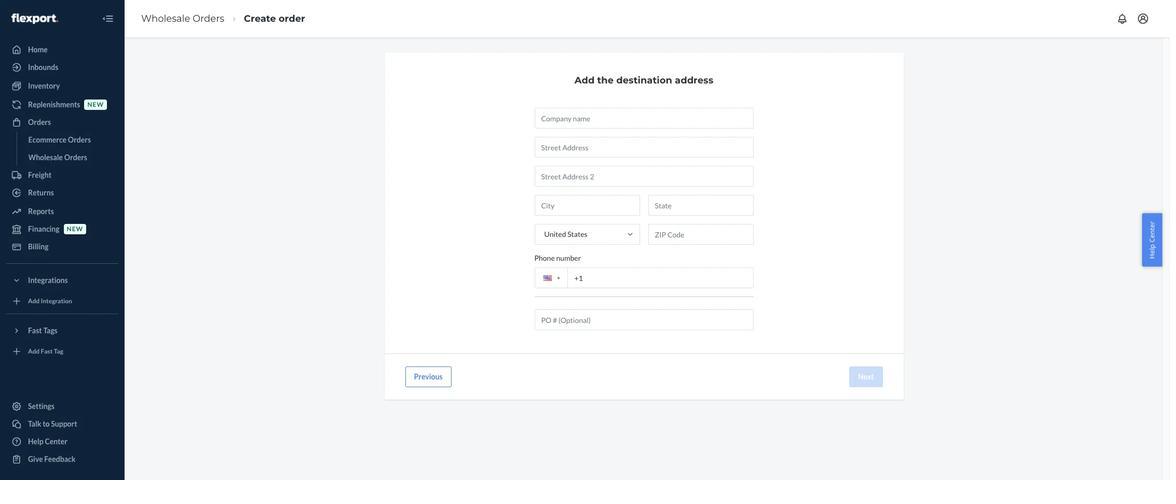 Task type: describe. For each thing, give the bounding box(es) containing it.
flexport logo image
[[11, 13, 58, 24]]

Street Address text field
[[534, 137, 754, 158]]

1 vertical spatial fast
[[41, 348, 53, 356]]

orders down ecommerce orders link
[[64, 153, 87, 162]]

orders down orders link
[[68, 136, 91, 144]]

ecommerce orders link
[[23, 132, 118, 148]]

fast tags
[[28, 327, 57, 335]]

next
[[858, 373, 874, 382]]

replenishments
[[28, 100, 80, 109]]

feedback
[[44, 455, 75, 464]]

give feedback button
[[6, 452, 118, 468]]

ecommerce
[[28, 136, 67, 144]]

0 horizontal spatial wholesale orders link
[[23, 150, 118, 166]]

talk to support
[[28, 420, 77, 429]]

1 vertical spatial center
[[45, 438, 67, 446]]

the
[[597, 75, 614, 86]]

add integration
[[28, 298, 72, 305]]

1 (702) 123-4567 telephone field
[[534, 268, 754, 289]]

returns
[[28, 188, 54, 197]]

add for add integration
[[28, 298, 40, 305]]

City text field
[[534, 195, 640, 216]]

destination
[[616, 75, 672, 86]]

number
[[556, 254, 581, 263]]

home link
[[6, 42, 118, 58]]

new for financing
[[67, 226, 83, 233]]

add for add fast tag
[[28, 348, 40, 356]]

order
[[279, 13, 305, 24]]

orders inside breadcrumbs navigation
[[193, 13, 224, 24]]

new for replenishments
[[87, 101, 104, 109]]

to
[[43, 420, 50, 429]]

address
[[675, 75, 713, 86]]

states
[[568, 230, 587, 239]]

reports link
[[6, 204, 118, 220]]

support
[[51, 420, 77, 429]]

open notifications image
[[1116, 12, 1129, 25]]

open account menu image
[[1137, 12, 1149, 25]]

add fast tag
[[28, 348, 63, 356]]

create order
[[244, 13, 305, 24]]

help inside button
[[1148, 245, 1157, 259]]

Street Address 2 text field
[[534, 166, 754, 187]]

settings link
[[6, 399, 118, 415]]

financing
[[28, 225, 59, 234]]

State text field
[[648, 195, 754, 216]]

integrations button
[[6, 273, 118, 289]]

orders link
[[6, 114, 118, 131]]



Task type: vqa. For each thing, say whether or not it's contained in the screenshot.
the to inside Talk To Support button
no



Task type: locate. For each thing, give the bounding box(es) containing it.
returns link
[[6, 185, 118, 201]]

1 horizontal spatial wholesale orders
[[141, 13, 224, 24]]

0 vertical spatial add
[[575, 75, 595, 86]]

0 vertical spatial wholesale orders link
[[141, 13, 224, 24]]

inbounds
[[28, 63, 58, 72]]

2 vertical spatial add
[[28, 348, 40, 356]]

add down the fast tags at the bottom
[[28, 348, 40, 356]]

close navigation image
[[102, 12, 114, 25]]

new down reports link
[[67, 226, 83, 233]]

1 vertical spatial wholesale
[[28, 153, 63, 162]]

freight
[[28, 171, 51, 180]]

reports
[[28, 207, 54, 216]]

1 horizontal spatial help center
[[1148, 222, 1157, 259]]

freight link
[[6, 167, 118, 184]]

1 vertical spatial add
[[28, 298, 40, 305]]

1 horizontal spatial wholesale orders link
[[141, 13, 224, 24]]

next button
[[849, 367, 883, 388]]

center inside button
[[1148, 222, 1157, 243]]

0 vertical spatial wholesale orders
[[141, 13, 224, 24]]

0 horizontal spatial wholesale
[[28, 153, 63, 162]]

1 vertical spatial help
[[28, 438, 43, 446]]

wholesale orders link
[[141, 13, 224, 24], [23, 150, 118, 166]]

previous
[[414, 373, 443, 382]]

help center inside button
[[1148, 222, 1157, 259]]

add left integration
[[28, 298, 40, 305]]

Company name text field
[[534, 108, 754, 129]]

inbounds link
[[6, 59, 118, 76]]

orders
[[193, 13, 224, 24], [28, 118, 51, 127], [68, 136, 91, 144], [64, 153, 87, 162]]

wholesale orders
[[141, 13, 224, 24], [28, 153, 87, 162]]

ZIP Code text field
[[648, 224, 754, 245]]

1 horizontal spatial wholesale
[[141, 13, 190, 24]]

1 vertical spatial wholesale orders
[[28, 153, 87, 162]]

wholesale
[[141, 13, 190, 24], [28, 153, 63, 162]]

help
[[1148, 245, 1157, 259], [28, 438, 43, 446]]

0 vertical spatial center
[[1148, 222, 1157, 243]]

phone
[[534, 254, 555, 263]]

0 horizontal spatial wholesale orders
[[28, 153, 87, 162]]

1 horizontal spatial center
[[1148, 222, 1157, 243]]

integrations
[[28, 276, 68, 285]]

0 horizontal spatial new
[[67, 226, 83, 233]]

orders left the create in the top of the page
[[193, 13, 224, 24]]

integration
[[41, 298, 72, 305]]

PO # (Optional) text field
[[534, 310, 754, 331]]

create order link
[[244, 13, 305, 24]]

fast inside dropdown button
[[28, 327, 42, 335]]

1 vertical spatial help center
[[28, 438, 67, 446]]

talk to support link
[[6, 416, 118, 433]]

add for add the destination address
[[575, 75, 595, 86]]

breadcrumbs navigation
[[133, 3, 313, 34]]

fast
[[28, 327, 42, 335], [41, 348, 53, 356]]

add the destination address
[[575, 75, 713, 86]]

united
[[544, 230, 566, 239]]

tags
[[43, 327, 57, 335]]

fast left tags
[[28, 327, 42, 335]]

0 vertical spatial help center
[[1148, 222, 1157, 259]]

center
[[1148, 222, 1157, 243], [45, 438, 67, 446]]

add left the
[[575, 75, 595, 86]]

0 vertical spatial help
[[1148, 245, 1157, 259]]

create
[[244, 13, 276, 24]]

new
[[87, 101, 104, 109], [67, 226, 83, 233]]

billing
[[28, 242, 49, 251]]

1 vertical spatial wholesale orders link
[[23, 150, 118, 166]]

orders up ecommerce
[[28, 118, 51, 127]]

1 vertical spatial new
[[67, 226, 83, 233]]

0 horizontal spatial help
[[28, 438, 43, 446]]

help center
[[1148, 222, 1157, 259], [28, 438, 67, 446]]

give feedback
[[28, 455, 75, 464]]

home
[[28, 45, 48, 54]]

wholesale orders inside breadcrumbs navigation
[[141, 13, 224, 24]]

1 horizontal spatial help
[[1148, 245, 1157, 259]]

fast tags button
[[6, 323, 118, 340]]

add integration link
[[6, 293, 118, 310]]

united states: + 1 image
[[557, 277, 560, 280]]

0 vertical spatial wholesale
[[141, 13, 190, 24]]

united states
[[544, 230, 587, 239]]

help center link
[[6, 434, 118, 451]]

add fast tag link
[[6, 344, 118, 360]]

give
[[28, 455, 43, 464]]

tag
[[54, 348, 63, 356]]

talk
[[28, 420, 41, 429]]

0 horizontal spatial help center
[[28, 438, 67, 446]]

0 horizontal spatial center
[[45, 438, 67, 446]]

0 vertical spatial fast
[[28, 327, 42, 335]]

add
[[575, 75, 595, 86], [28, 298, 40, 305], [28, 348, 40, 356]]

fast left tag
[[41, 348, 53, 356]]

wholesale inside breadcrumbs navigation
[[141, 13, 190, 24]]

billing link
[[6, 239, 118, 255]]

1 horizontal spatial new
[[87, 101, 104, 109]]

inventory link
[[6, 78, 118, 94]]

settings
[[28, 402, 54, 411]]

ecommerce orders
[[28, 136, 91, 144]]

previous button
[[405, 367, 451, 388]]

new up orders link
[[87, 101, 104, 109]]

help center button
[[1142, 214, 1162, 267]]

0 vertical spatial new
[[87, 101, 104, 109]]

phone number
[[534, 254, 581, 263]]

inventory
[[28, 82, 60, 90]]



